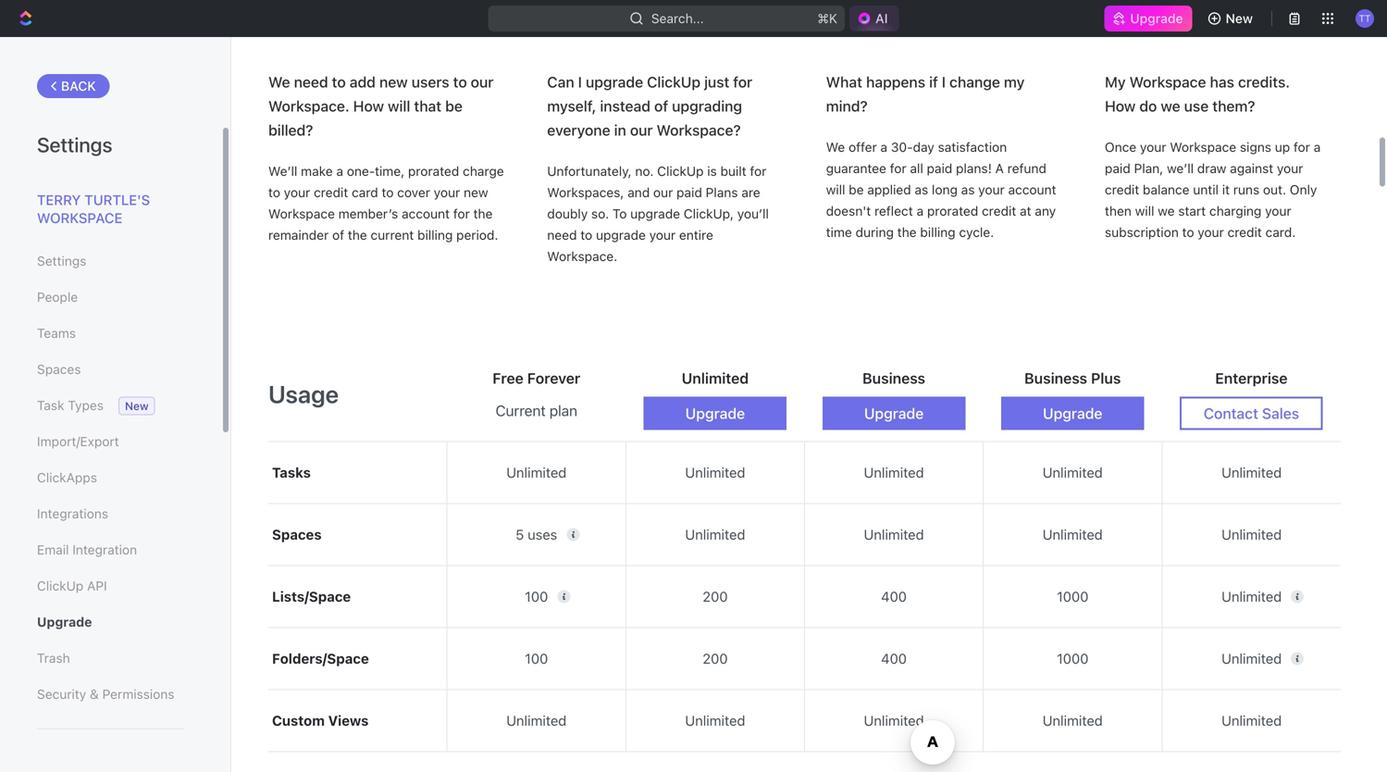 Task type: vqa. For each thing, say whether or not it's contained in the screenshot.
We'll
yes



Task type: locate. For each thing, give the bounding box(es) containing it.
prorated inside we'll make a one-time, prorated charge to your credit card to cover your new workspace member's account for the remainder of the current billing period.
[[408, 164, 460, 179]]

for up period.
[[454, 206, 470, 221]]

how down my
[[1106, 97, 1136, 115]]

new up import/export link
[[125, 400, 149, 412]]

1 horizontal spatial prorated
[[928, 203, 979, 219]]

paid inside "we offer a 30-day satisfaction guarantee for all paid plans! a refund will be applied as long as your account doesn't reflect a prorated credit at any time during the billing cycle."
[[927, 161, 953, 176]]

upgrade up instead
[[586, 73, 644, 91]]

account down refund
[[1009, 182, 1057, 197]]

0 vertical spatial settings
[[37, 132, 112, 156]]

free forever
[[493, 370, 581, 387]]

against
[[1231, 161, 1274, 176]]

2 horizontal spatial our
[[654, 185, 673, 200]]

for right up
[[1294, 139, 1311, 155]]

a right up
[[1314, 139, 1322, 155]]

add
[[350, 73, 376, 91]]

that
[[414, 97, 442, 115]]

clickup left api
[[37, 578, 84, 594]]

1 400 from the top
[[882, 588, 907, 605]]

1 1000 from the top
[[1057, 588, 1089, 605]]

will inside we need to add new users to our workspace. how will that be billed?
[[388, 97, 411, 115]]

upgrade for business
[[865, 405, 924, 422]]

⌘k
[[818, 11, 838, 26]]

1 vertical spatial 200
[[703, 651, 728, 667]]

0 vertical spatial prorated
[[408, 164, 460, 179]]

upgrade down and
[[631, 206, 681, 221]]

0 horizontal spatial prorated
[[408, 164, 460, 179]]

0 horizontal spatial i
[[578, 73, 582, 91]]

1 upgrade button from the left
[[644, 397, 787, 430]]

workspace inside terry turtle's workspace
[[37, 210, 123, 226]]

1 vertical spatial upgrade
[[631, 206, 681, 221]]

only
[[1291, 182, 1318, 197]]

ai
[[876, 11, 888, 26]]

unlimited
[[682, 370, 749, 387], [507, 464, 567, 481], [686, 464, 746, 481], [864, 464, 925, 481], [1043, 464, 1103, 481], [1222, 464, 1283, 481], [686, 526, 746, 543], [864, 526, 925, 543], [1043, 526, 1103, 543], [1222, 526, 1283, 543], [1222, 588, 1283, 605], [1222, 651, 1283, 667], [507, 713, 567, 729], [686, 713, 746, 729], [864, 713, 925, 729], [1043, 713, 1103, 729], [1222, 713, 1283, 729]]

credit inside we'll make a one-time, prorated charge to your credit card to cover your new workspace member's account for the remainder of the current billing period.
[[314, 185, 348, 200]]

trash link
[[37, 643, 184, 674]]

2 1000 from the top
[[1057, 651, 1089, 667]]

for inside can i upgrade clickup just for myself, instead of upgrading everyone in our workspace?
[[734, 73, 753, 91]]

account inside we'll make a one-time, prorated charge to your credit card to cover your new workspace member's account for the remainder of the current billing period.
[[402, 206, 450, 221]]

new inside settings "element"
[[125, 400, 149, 412]]

i right if
[[942, 73, 946, 91]]

draw
[[1198, 161, 1227, 176]]

1 vertical spatial 100
[[525, 651, 548, 667]]

how inside we need to add new users to our workspace. how will that be billed?
[[353, 97, 384, 115]]

your left entire
[[650, 227, 676, 243]]

2 vertical spatial our
[[654, 185, 673, 200]]

1 horizontal spatial of
[[655, 97, 669, 115]]

0 vertical spatial be
[[445, 97, 463, 115]]

plans
[[706, 185, 738, 200]]

for left all
[[890, 161, 907, 176]]

2 horizontal spatial paid
[[1106, 161, 1131, 176]]

for inside once your workspace signs up for a paid plan, we'll draw against your credit balance until it runs out. only then will we start charging your subscription to your credit card.
[[1294, 139, 1311, 155]]

0 vertical spatial of
[[655, 97, 669, 115]]

cover
[[397, 185, 431, 200]]

new inside we need to add new users to our workspace. how will that be billed?
[[380, 73, 408, 91]]

workspace up draw
[[1171, 139, 1237, 155]]

1 horizontal spatial billing
[[921, 225, 956, 240]]

1 how from the left
[[353, 97, 384, 115]]

need inside unfortunately, no. clickup is built for workspaces, and our paid plans are doubly so. to upgrade clickup, you'll need to upgrade your entire workspace.
[[548, 227, 577, 243]]

use
[[1185, 97, 1209, 115]]

our right and
[[654, 185, 673, 200]]

our right users
[[471, 73, 494, 91]]

security & permissions link
[[37, 679, 184, 710]]

upgrade link down "clickup api" link
[[37, 606, 184, 638]]

api
[[87, 578, 107, 594]]

do
[[1140, 97, 1158, 115]]

change
[[950, 73, 1001, 91]]

0 horizontal spatial new
[[125, 400, 149, 412]]

of down member's
[[332, 227, 344, 243]]

workspace. down doubly
[[548, 249, 618, 264]]

tt
[[1360, 13, 1372, 23]]

0 vertical spatial 400
[[882, 588, 907, 605]]

as down plans!
[[962, 182, 975, 197]]

1 vertical spatial will
[[827, 182, 846, 197]]

2 horizontal spatial will
[[1136, 203, 1155, 219]]

5
[[516, 526, 524, 543]]

2 horizontal spatial upgrade button
[[1002, 397, 1145, 430]]

we right do
[[1161, 97, 1181, 115]]

to left add
[[332, 73, 346, 91]]

prorated inside "we offer a 30-day satisfaction guarantee for all paid plans! a refund will be applied as long as your account doesn't reflect a prorated credit at any time during the billing cycle."
[[928, 203, 979, 219]]

of inside we'll make a one-time, prorated charge to your credit card to cover your new workspace member's account for the remainder of the current billing period.
[[332, 227, 344, 243]]

0 vertical spatial need
[[294, 73, 328, 91]]

our inside can i upgrade clickup just for myself, instead of upgrading everyone in our workspace?
[[630, 121, 653, 139]]

we inside once your workspace signs up for a paid plan, we'll draw against your credit balance until it runs out. only then will we start charging your subscription to your credit card.
[[1159, 203, 1175, 219]]

2 horizontal spatial the
[[898, 225, 917, 240]]

1 horizontal spatial be
[[849, 182, 864, 197]]

i inside can i upgrade clickup just for myself, instead of upgrading everyone in our workspace?
[[578, 73, 582, 91]]

prorated
[[408, 164, 460, 179], [928, 203, 979, 219]]

1 as from the left
[[915, 182, 929, 197]]

charge
[[463, 164, 504, 179]]

will up the doesn't
[[827, 182, 846, 197]]

how
[[353, 97, 384, 115], [1106, 97, 1136, 115]]

1 horizontal spatial how
[[1106, 97, 1136, 115]]

0 horizontal spatial new
[[380, 73, 408, 91]]

2 400 from the top
[[882, 651, 907, 667]]

will left that
[[388, 97, 411, 115]]

clickup inside "clickup api" link
[[37, 578, 84, 594]]

0 vertical spatial will
[[388, 97, 411, 115]]

1 vertical spatial new
[[464, 185, 488, 200]]

1 vertical spatial settings
[[37, 253, 86, 269]]

0 horizontal spatial we
[[269, 73, 290, 91]]

1 horizontal spatial will
[[827, 182, 846, 197]]

of
[[655, 97, 669, 115], [332, 227, 344, 243]]

workspace inside once your workspace signs up for a paid plan, we'll draw against your credit balance until it runs out. only then will we start charging your subscription to your credit card.
[[1171, 139, 1237, 155]]

spaces link
[[37, 354, 184, 385]]

as down all
[[915, 182, 929, 197]]

refund
[[1008, 161, 1047, 176]]

your up card.
[[1266, 203, 1292, 219]]

to inside once your workspace signs up for a paid plan, we'll draw against your credit balance until it runs out. only then will we start charging your subscription to your credit card.
[[1183, 225, 1195, 240]]

the down reflect
[[898, 225, 917, 240]]

enterprise
[[1216, 370, 1288, 387]]

be inside we need to add new users to our workspace. how will that be billed?
[[445, 97, 463, 115]]

my workspace has credits. how do we use them?
[[1106, 73, 1291, 115]]

1 vertical spatial account
[[402, 206, 450, 221]]

200 for folders/space
[[703, 651, 728, 667]]

people
[[37, 289, 78, 305]]

2 vertical spatial clickup
[[37, 578, 84, 594]]

0 horizontal spatial upgrade link
[[37, 606, 184, 638]]

we down balance
[[1159, 203, 1175, 219]]

1 vertical spatial spaces
[[272, 526, 322, 543]]

a inside we'll make a one-time, prorated charge to your credit card to cover your new workspace member's account for the remainder of the current billing period.
[[337, 164, 344, 179]]

account inside "we offer a 30-day satisfaction guarantee for all paid plans! a refund will be applied as long as your account doesn't reflect a prorated credit at any time during the billing cycle."
[[1009, 182, 1057, 197]]

paid up the long
[[927, 161, 953, 176]]

0 vertical spatial 1000
[[1057, 588, 1089, 605]]

workspace. up billed?
[[269, 97, 350, 115]]

1 vertical spatial our
[[630, 121, 653, 139]]

0 vertical spatial account
[[1009, 182, 1057, 197]]

0 horizontal spatial need
[[294, 73, 328, 91]]

a left one-
[[337, 164, 344, 179]]

1 i from the left
[[578, 73, 582, 91]]

2 business from the left
[[1025, 370, 1088, 387]]

2 vertical spatial will
[[1136, 203, 1155, 219]]

0 vertical spatial 200
[[703, 588, 728, 605]]

for inside "we offer a 30-day satisfaction guarantee for all paid plans! a refund will be applied as long as your account doesn't reflect a prorated credit at any time during the billing cycle."
[[890, 161, 907, 176]]

0 horizontal spatial the
[[348, 227, 367, 243]]

1 horizontal spatial upgrade button
[[823, 397, 966, 430]]

we
[[269, 73, 290, 91], [827, 139, 846, 155]]

a
[[881, 139, 888, 155], [1314, 139, 1322, 155], [337, 164, 344, 179], [917, 203, 924, 219]]

of right instead
[[655, 97, 669, 115]]

workspace up the remainder
[[269, 206, 335, 221]]

doubly
[[548, 206, 588, 221]]

0 horizontal spatial billing
[[418, 227, 453, 243]]

clickup
[[647, 73, 701, 91], [658, 164, 704, 179], [37, 578, 84, 594]]

0 vertical spatial 100
[[525, 588, 548, 605]]

we offer a 30-day satisfaction guarantee for all paid plans! a refund will be applied as long as your account doesn't reflect a prorated credit at any time during the billing cycle.
[[827, 139, 1057, 240]]

upgrade down to
[[596, 227, 646, 243]]

1 horizontal spatial business
[[1025, 370, 1088, 387]]

to down time, at the top of the page
[[382, 185, 394, 200]]

credit left the at
[[982, 203, 1017, 219]]

will inside once your workspace signs up for a paid plan, we'll draw against your credit balance until it runs out. only then will we start charging your subscription to your credit card.
[[1136, 203, 1155, 219]]

1 100 from the top
[[525, 588, 548, 605]]

account
[[1009, 182, 1057, 197], [402, 206, 450, 221]]

1 vertical spatial we
[[1159, 203, 1175, 219]]

1 vertical spatial need
[[548, 227, 577, 243]]

clickapps link
[[37, 462, 184, 494]]

400
[[882, 588, 907, 605], [882, 651, 907, 667]]

billing
[[921, 225, 956, 240], [418, 227, 453, 243]]

0 horizontal spatial our
[[471, 73, 494, 91]]

1 vertical spatial be
[[849, 182, 864, 197]]

workspace down terry
[[37, 210, 123, 226]]

0 vertical spatial our
[[471, 73, 494, 91]]

to right users
[[453, 73, 467, 91]]

paid
[[927, 161, 953, 176], [1106, 161, 1131, 176], [677, 185, 703, 200]]

settings up terry
[[37, 132, 112, 156]]

how down add
[[353, 97, 384, 115]]

2 vertical spatial upgrade
[[596, 227, 646, 243]]

1 horizontal spatial need
[[548, 227, 577, 243]]

users
[[412, 73, 450, 91]]

0 horizontal spatial spaces
[[37, 362, 81, 377]]

upgrade inside can i upgrade clickup just for myself, instead of upgrading everyone in our workspace?
[[586, 73, 644, 91]]

new down charge
[[464, 185, 488, 200]]

new inside button
[[1226, 11, 1254, 26]]

for up are
[[750, 164, 767, 179]]

are
[[742, 185, 761, 200]]

2 upgrade button from the left
[[823, 397, 966, 430]]

1 horizontal spatial new
[[464, 185, 488, 200]]

0 vertical spatial new
[[380, 73, 408, 91]]

workspace
[[1130, 73, 1207, 91], [1171, 139, 1237, 155], [269, 206, 335, 221], [37, 210, 123, 226]]

once your workspace signs up for a paid plan, we'll draw against your credit balance until it runs out. only then will we start charging your subscription to your credit card.
[[1106, 139, 1322, 240]]

workspace?
[[657, 121, 741, 139]]

0 horizontal spatial how
[[353, 97, 384, 115]]

integration
[[72, 542, 137, 557]]

clickup left is
[[658, 164, 704, 179]]

to down so.
[[581, 227, 593, 243]]

credit
[[1106, 182, 1140, 197], [314, 185, 348, 200], [982, 203, 1017, 219], [1228, 225, 1263, 240]]

0 horizontal spatial as
[[915, 182, 929, 197]]

security
[[37, 687, 86, 702]]

1 business from the left
[[863, 370, 926, 387]]

we
[[1161, 97, 1181, 115], [1159, 203, 1175, 219]]

upgrade
[[1131, 11, 1184, 26], [686, 405, 745, 422], [865, 405, 924, 422], [1043, 405, 1103, 422], [37, 614, 92, 630]]

our inside we need to add new users to our workspace. how will that be billed?
[[471, 73, 494, 91]]

1 horizontal spatial i
[[942, 73, 946, 91]]

myself,
[[548, 97, 597, 115]]

0 vertical spatial clickup
[[647, 73, 701, 91]]

credit down charging on the right of the page
[[1228, 225, 1263, 240]]

workspace inside 'my workspace has credits. how do we use them?'
[[1130, 73, 1207, 91]]

if
[[930, 73, 939, 91]]

forever
[[528, 370, 581, 387]]

1000 for folders/space
[[1057, 651, 1089, 667]]

need down doubly
[[548, 227, 577, 243]]

we inside "we offer a 30-day satisfaction guarantee for all paid plans! a refund will be applied as long as your account doesn't reflect a prorated credit at any time during the billing cycle."
[[827, 139, 846, 155]]

spaces down tasks on the bottom left of the page
[[272, 526, 322, 543]]

0 horizontal spatial workspace.
[[269, 97, 350, 115]]

prorated down the long
[[928, 203, 979, 219]]

1 horizontal spatial as
[[962, 182, 975, 197]]

will up subscription
[[1136, 203, 1155, 219]]

0 vertical spatial upgrade link
[[1105, 6, 1193, 31]]

new button
[[1201, 4, 1265, 33]]

billing inside we'll make a one-time, prorated charge to your credit card to cover your new workspace member's account for the remainder of the current billing period.
[[418, 227, 453, 243]]

ai button
[[850, 6, 900, 31]]

be down guarantee
[[849, 182, 864, 197]]

and
[[628, 185, 650, 200]]

0 vertical spatial upgrade
[[586, 73, 644, 91]]

0 horizontal spatial be
[[445, 97, 463, 115]]

the down member's
[[348, 227, 367, 243]]

we'll make a one-time, prorated charge to your credit card to cover your new workspace member's account for the remainder of the current billing period.
[[269, 164, 504, 243]]

i inside 'what happens if i change my mind?'
[[942, 73, 946, 91]]

0 vertical spatial spaces
[[37, 362, 81, 377]]

1 horizontal spatial our
[[630, 121, 653, 139]]

billing left cycle.
[[921, 225, 956, 240]]

for inside unfortunately, no. clickup is built for workspaces, and our paid plans are doubly so. to upgrade clickup, you'll need to upgrade your entire workspace.
[[750, 164, 767, 179]]

400 for lists/space
[[882, 588, 907, 605]]

0 horizontal spatial paid
[[677, 185, 703, 200]]

0 horizontal spatial account
[[402, 206, 450, 221]]

0 horizontal spatial of
[[332, 227, 344, 243]]

your right cover
[[434, 185, 460, 200]]

business for business plus
[[1025, 370, 1088, 387]]

email integration
[[37, 542, 137, 557]]

workspace up do
[[1130, 73, 1207, 91]]

new inside we'll make a one-time, prorated charge to your credit card to cover your new workspace member's account for the remainder of the current billing period.
[[464, 185, 488, 200]]

your down up
[[1278, 161, 1304, 176]]

our right in
[[630, 121, 653, 139]]

0 vertical spatial we
[[269, 73, 290, 91]]

the up period.
[[474, 206, 493, 221]]

upgrade for unlimited
[[686, 405, 745, 422]]

we inside we need to add new users to our workspace. how will that be billed?
[[269, 73, 290, 91]]

1 horizontal spatial we
[[827, 139, 846, 155]]

be right that
[[445, 97, 463, 115]]

0 vertical spatial we
[[1161, 97, 1181, 115]]

1 horizontal spatial new
[[1226, 11, 1254, 26]]

guarantee
[[827, 161, 887, 176]]

for right just
[[734, 73, 753, 91]]

what
[[827, 73, 863, 91]]

1 horizontal spatial spaces
[[272, 526, 322, 543]]

to down start
[[1183, 225, 1195, 240]]

as
[[915, 182, 929, 197], [962, 182, 975, 197]]

1 horizontal spatial account
[[1009, 182, 1057, 197]]

current plan
[[496, 402, 578, 420]]

spaces down 'teams' on the top of the page
[[37, 362, 81, 377]]

1 horizontal spatial workspace.
[[548, 249, 618, 264]]

security & permissions
[[37, 687, 175, 702]]

1 vertical spatial new
[[125, 400, 149, 412]]

0 horizontal spatial upgrade button
[[644, 397, 787, 430]]

until
[[1194, 182, 1219, 197]]

0 horizontal spatial will
[[388, 97, 411, 115]]

remainder
[[269, 227, 329, 243]]

1 vertical spatial clickup
[[658, 164, 704, 179]]

credits.
[[1239, 73, 1291, 91]]

we up billed?
[[269, 73, 290, 91]]

1000
[[1057, 588, 1089, 605], [1057, 651, 1089, 667]]

0 vertical spatial workspace.
[[269, 97, 350, 115]]

upgrade link up my
[[1105, 6, 1193, 31]]

paid up clickup,
[[677, 185, 703, 200]]

credit down make
[[314, 185, 348, 200]]

1 horizontal spatial paid
[[927, 161, 953, 176]]

2 200 from the top
[[703, 651, 728, 667]]

account down cover
[[402, 206, 450, 221]]

0 horizontal spatial business
[[863, 370, 926, 387]]

upgrading
[[672, 97, 743, 115]]

2 i from the left
[[942, 73, 946, 91]]

1 vertical spatial we
[[827, 139, 846, 155]]

your down a at the top right
[[979, 182, 1005, 197]]

upgrade button for business
[[823, 397, 966, 430]]

&
[[90, 687, 99, 702]]

need left add
[[294, 73, 328, 91]]

spaces
[[37, 362, 81, 377], [272, 526, 322, 543]]

1 vertical spatial 400
[[882, 651, 907, 667]]

we left offer
[[827, 139, 846, 155]]

prorated up cover
[[408, 164, 460, 179]]

new right add
[[380, 73, 408, 91]]

billing left period.
[[418, 227, 453, 243]]

workspace. inside unfortunately, no. clickup is built for workspaces, and our paid plans are doubly so. to upgrade clickup, you'll need to upgrade your entire workspace.
[[548, 249, 618, 264]]

3 upgrade button from the left
[[1002, 397, 1145, 430]]

0 vertical spatial new
[[1226, 11, 1254, 26]]

i right can on the top left
[[578, 73, 582, 91]]

paid down once
[[1106, 161, 1131, 176]]

1 vertical spatial prorated
[[928, 203, 979, 219]]

we need to add new users to our workspace. how will that be billed?
[[269, 73, 494, 139]]

settings up people on the top
[[37, 253, 86, 269]]

i
[[578, 73, 582, 91], [942, 73, 946, 91]]

clickup up the upgrading
[[647, 73, 701, 91]]

time
[[827, 225, 853, 240]]

contact sales
[[1204, 405, 1300, 422]]

1 200 from the top
[[703, 588, 728, 605]]

new up has
[[1226, 11, 1254, 26]]

2 how from the left
[[1106, 97, 1136, 115]]

paid inside unfortunately, no. clickup is built for workspaces, and our paid plans are doubly so. to upgrade clickup, you'll need to upgrade your entire workspace.
[[677, 185, 703, 200]]

1 vertical spatial 1000
[[1057, 651, 1089, 667]]

applied
[[868, 182, 912, 197]]

1 vertical spatial of
[[332, 227, 344, 243]]

spaces inside settings "element"
[[37, 362, 81, 377]]

1 vertical spatial workspace.
[[548, 249, 618, 264]]



Task type: describe. For each thing, give the bounding box(es) containing it.
unfortunately, no. clickup is built for workspaces, and our paid plans are doubly so. to upgrade clickup, you'll need to upgrade your entire workspace.
[[548, 164, 769, 264]]

1 horizontal spatial upgrade link
[[1105, 6, 1193, 31]]

email
[[37, 542, 69, 557]]

back link
[[37, 74, 110, 98]]

sales
[[1263, 405, 1300, 422]]

instead
[[600, 97, 651, 115]]

plan
[[550, 402, 578, 420]]

in
[[614, 121, 627, 139]]

time,
[[375, 164, 405, 179]]

be inside "we offer a 30-day satisfaction guarantee for all paid plans! a refund will be applied as long as your account doesn't reflect a prorated credit at any time during the billing cycle."
[[849, 182, 864, 197]]

need inside we need to add new users to our workspace. how will that be billed?
[[294, 73, 328, 91]]

how inside 'my workspace has credits. how do we use them?'
[[1106, 97, 1136, 115]]

terry turtle's workspace
[[37, 192, 150, 226]]

views
[[328, 713, 369, 729]]

we for we offer a 30-day satisfaction guarantee for all paid plans! a refund will be applied as long as your account doesn't reflect a prorated credit at any time during the billing cycle.
[[827, 139, 846, 155]]

member's
[[339, 206, 398, 221]]

to down we'll
[[269, 185, 281, 200]]

no.
[[636, 164, 654, 179]]

5 uses
[[516, 526, 558, 543]]

email integration link
[[37, 534, 184, 566]]

credit up then
[[1106, 182, 1140, 197]]

1 horizontal spatial the
[[474, 206, 493, 221]]

plans!
[[957, 161, 992, 176]]

mind?
[[827, 97, 868, 115]]

subscription
[[1106, 225, 1179, 240]]

people link
[[37, 281, 184, 313]]

permissions
[[102, 687, 175, 702]]

import/export link
[[37, 426, 184, 457]]

settings element
[[0, 37, 231, 772]]

current
[[371, 227, 414, 243]]

a right reflect
[[917, 203, 924, 219]]

my
[[1106, 73, 1126, 91]]

2 settings from the top
[[37, 253, 86, 269]]

for for unfortunately, no. clickup is built for workspaces, and our paid plans are doubly so. to upgrade clickup, you'll need to upgrade your entire workspace.
[[750, 164, 767, 179]]

upgrade button for unlimited
[[644, 397, 787, 430]]

200 for lists/space
[[703, 588, 728, 605]]

billed?
[[269, 121, 313, 139]]

everyone
[[548, 121, 611, 139]]

up
[[1276, 139, 1291, 155]]

we for we need to add new users to our workspace. how will that be billed?
[[269, 73, 290, 91]]

upgrade inside settings "element"
[[37, 614, 92, 630]]

task
[[37, 398, 64, 413]]

search...
[[652, 11, 704, 26]]

integrations
[[37, 506, 108, 521]]

then
[[1106, 203, 1132, 219]]

business for business
[[863, 370, 926, 387]]

1 settings from the top
[[37, 132, 112, 156]]

one-
[[347, 164, 375, 179]]

teams link
[[37, 318, 184, 349]]

the inside "we offer a 30-day satisfaction guarantee for all paid plans! a refund will be applied as long as your account doesn't reflect a prorated credit at any time during the billing cycle."
[[898, 225, 917, 240]]

out.
[[1264, 182, 1287, 197]]

for for can i upgrade clickup just for myself, instead of upgrading everyone in our workspace?
[[734, 73, 753, 91]]

offer
[[849, 139, 877, 155]]

a inside once your workspace signs up for a paid plan, we'll draw against your credit balance until it runs out. only then will we start charging your subscription to your credit card.
[[1314, 139, 1322, 155]]

400 for folders/space
[[882, 651, 907, 667]]

paid for can i upgrade clickup just for myself, instead of upgrading everyone in our workspace?
[[677, 185, 703, 200]]

we inside 'my workspace has credits. how do we use them?'
[[1161, 97, 1181, 115]]

task types
[[37, 398, 104, 413]]

make
[[301, 164, 333, 179]]

billing inside "we offer a 30-day satisfaction guarantee for all paid plans! a refund will be applied as long as your account doesn't reflect a prorated credit at any time during the billing cycle."
[[921, 225, 956, 240]]

lists/space
[[272, 588, 351, 605]]

unfortunately,
[[548, 164, 632, 179]]

card
[[352, 185, 378, 200]]

2 100 from the top
[[525, 651, 548, 667]]

workspace inside we'll make a one-time, prorated charge to your credit card to cover your new workspace member's account for the remainder of the current billing period.
[[269, 206, 335, 221]]

will inside "we offer a 30-day satisfaction guarantee for all paid plans! a refund will be applied as long as your account doesn't reflect a prorated credit at any time during the billing cycle."
[[827, 182, 846, 197]]

custom views
[[272, 713, 369, 729]]

1 vertical spatial upgrade link
[[37, 606, 184, 638]]

has
[[1211, 73, 1235, 91]]

entire
[[680, 227, 714, 243]]

tasks
[[272, 464, 311, 481]]

teams
[[37, 325, 76, 341]]

a left the 30- at the right top
[[881, 139, 888, 155]]

to
[[613, 206, 627, 221]]

day
[[913, 139, 935, 155]]

cycle.
[[960, 225, 995, 240]]

built
[[721, 164, 747, 179]]

uses
[[528, 526, 558, 543]]

integrations link
[[37, 498, 184, 530]]

paid for what happens if i change my mind?
[[927, 161, 953, 176]]

for for once your workspace signs up for a paid plan, we'll draw against your credit balance until it runs out. only then will we start charging your subscription to your credit card.
[[1294, 139, 1311, 155]]

folders/space
[[272, 651, 369, 667]]

during
[[856, 225, 894, 240]]

import/export
[[37, 434, 119, 449]]

your down we'll
[[284, 185, 310, 200]]

our inside unfortunately, no. clickup is built for workspaces, and our paid plans are doubly so. to upgrade clickup, you'll need to upgrade your entire workspace.
[[654, 185, 673, 200]]

what happens if i change my mind?
[[827, 73, 1025, 115]]

settings link
[[37, 245, 184, 277]]

can i upgrade clickup just for myself, instead of upgrading everyone in our workspace?
[[548, 73, 753, 139]]

tt button
[[1351, 4, 1381, 33]]

contact
[[1204, 405, 1259, 422]]

your inside unfortunately, no. clickup is built for workspaces, and our paid plans are doubly so. to upgrade clickup, you'll need to upgrade your entire workspace.
[[650, 227, 676, 243]]

credit inside "we offer a 30-day satisfaction guarantee for all paid plans! a refund will be applied as long as your account doesn't reflect a prorated credit at any time during the billing cycle."
[[982, 203, 1017, 219]]

plus
[[1092, 370, 1122, 387]]

any
[[1035, 203, 1057, 219]]

runs
[[1234, 182, 1260, 197]]

upgrade for business plus
[[1043, 405, 1103, 422]]

workspaces,
[[548, 185, 624, 200]]

paid inside once your workspace signs up for a paid plan, we'll draw against your credit balance until it runs out. only then will we start charging your subscription to your credit card.
[[1106, 161, 1131, 176]]

free
[[493, 370, 524, 387]]

your up plan,
[[1141, 139, 1167, 155]]

business plus
[[1025, 370, 1122, 387]]

satisfaction
[[938, 139, 1008, 155]]

clickup inside can i upgrade clickup just for myself, instead of upgrading everyone in our workspace?
[[647, 73, 701, 91]]

1000 for lists/space
[[1057, 588, 1089, 605]]

of inside can i upgrade clickup just for myself, instead of upgrading everyone in our workspace?
[[655, 97, 669, 115]]

workspace. inside we need to add new users to our workspace. how will that be billed?
[[269, 97, 350, 115]]

your down start
[[1198, 225, 1225, 240]]

to inside unfortunately, no. clickup is built for workspaces, and our paid plans are doubly so. to upgrade clickup, you'll need to upgrade your entire workspace.
[[581, 227, 593, 243]]

2 as from the left
[[962, 182, 975, 197]]

charging
[[1210, 203, 1262, 219]]

signs
[[1241, 139, 1272, 155]]

a
[[996, 161, 1005, 176]]

usage
[[269, 380, 339, 408]]

long
[[932, 182, 958, 197]]

upgrade button for business plus
[[1002, 397, 1145, 430]]

custom
[[272, 713, 325, 729]]

for inside we'll make a one-time, prorated charge to your credit card to cover your new workspace member's account for the remainder of the current billing period.
[[454, 206, 470, 221]]

clickup inside unfortunately, no. clickup is built for workspaces, and our paid plans are doubly so. to upgrade clickup, you'll need to upgrade your entire workspace.
[[658, 164, 704, 179]]

your inside "we offer a 30-day satisfaction guarantee for all paid plans! a refund will be applied as long as your account doesn't reflect a prorated credit at any time during the billing cycle."
[[979, 182, 1005, 197]]

contact sales button
[[1181, 397, 1324, 430]]

clickup api link
[[37, 570, 184, 602]]

can
[[548, 73, 575, 91]]

clickapps
[[37, 470, 97, 485]]



